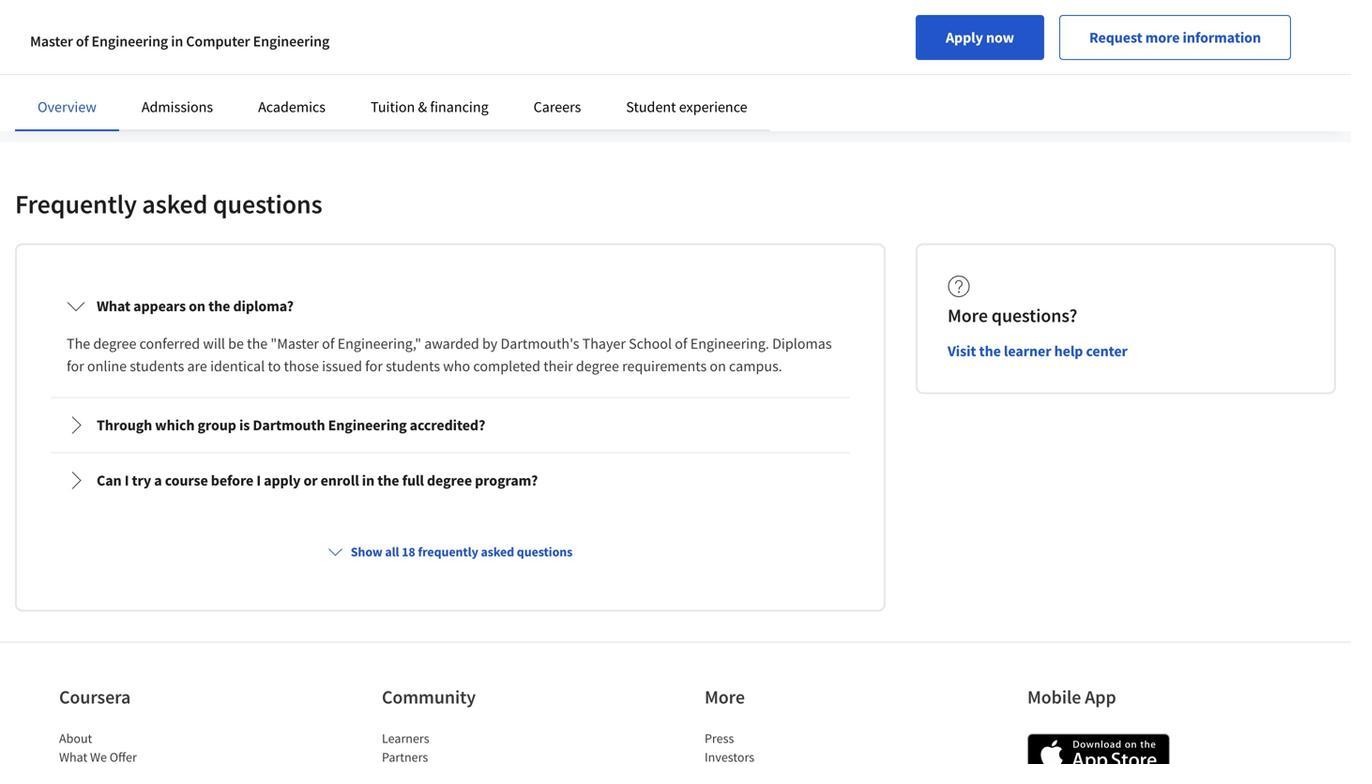 Task type: describe. For each thing, give the bounding box(es) containing it.
collapsed list
[[47, 275, 854, 513]]

student experience
[[626, 98, 747, 116]]

0 vertical spatial in
[[171, 32, 183, 51]]

completed
[[473, 357, 540, 376]]

visit
[[948, 342, 976, 361]]

careers
[[533, 98, 581, 116]]

what
[[97, 297, 130, 315]]

who
[[443, 357, 470, 376]]

school
[[629, 334, 672, 353]]

apply
[[264, 471, 301, 490]]

list item for more
[[705, 748, 864, 765]]

their
[[543, 357, 573, 376]]

is
[[239, 416, 250, 435]]

community
[[382, 686, 476, 709]]

request
[[1089, 28, 1142, 47]]

issued
[[322, 357, 362, 376]]

accredited?
[[410, 416, 485, 435]]

center
[[1086, 342, 1128, 361]]

show
[[351, 543, 382, 560]]

app
[[1085, 686, 1116, 709]]

course
[[165, 471, 208, 490]]

learner
[[1004, 342, 1051, 361]]

student experience link
[[626, 98, 747, 116]]

be
[[228, 334, 244, 353]]

coursera
[[59, 686, 131, 709]]

all
[[385, 543, 399, 560]]

2 horizontal spatial of
[[675, 334, 687, 353]]

through
[[97, 416, 152, 435]]

"master
[[271, 334, 319, 353]]

program?
[[475, 471, 538, 490]]

dartmouth's
[[501, 334, 579, 353]]

0 vertical spatial degree
[[93, 334, 136, 353]]

careers link
[[533, 98, 581, 116]]

student
[[626, 98, 676, 116]]

&
[[418, 98, 427, 116]]

the up will
[[208, 297, 230, 315]]

tuition & financing
[[371, 98, 488, 116]]

learners list
[[382, 729, 541, 765]]

mobile app
[[1027, 686, 1116, 709]]

group
[[197, 416, 236, 435]]

0 horizontal spatial questions
[[213, 187, 322, 220]]

diplomas
[[772, 334, 832, 353]]

visit the learner help center link
[[948, 340, 1128, 362]]

through which group is dartmouth engineering accredited? button
[[52, 399, 849, 452]]

requirements
[[622, 357, 707, 376]]

asked inside dropdown button
[[481, 543, 514, 560]]

can i try a course before i apply or enroll in the full degree program? button
[[52, 454, 849, 507]]

to
[[268, 357, 281, 376]]

1 vertical spatial degree
[[576, 357, 619, 376]]

apply now
[[946, 28, 1014, 47]]

press
[[705, 730, 734, 747]]

about
[[59, 730, 92, 747]]

those
[[284, 357, 319, 376]]

show all 18 frequently asked questions
[[351, 543, 573, 560]]

help
[[1054, 342, 1083, 361]]

the degree conferred will be the "master of engineering," awarded by dartmouth's thayer school of engineering. diplomas for online students are identical to those issued for students who completed their degree requirements on campus.
[[67, 334, 832, 376]]

try
[[132, 471, 151, 490]]

more
[[1145, 28, 1180, 47]]

through which group is dartmouth engineering accredited?
[[97, 416, 485, 435]]

diploma?
[[233, 297, 294, 315]]

the
[[67, 334, 90, 353]]

tuition
[[371, 98, 415, 116]]

2 for from the left
[[365, 357, 383, 376]]

dartmouth
[[253, 416, 325, 435]]

overview link
[[38, 98, 96, 116]]

2 students from the left
[[386, 357, 440, 376]]

master
[[30, 32, 73, 51]]

mobile
[[1027, 686, 1081, 709]]

campus.
[[729, 357, 782, 376]]

master of engineering in computer engineering
[[30, 32, 330, 51]]

learners
[[382, 730, 429, 747]]



Task type: vqa. For each thing, say whether or not it's contained in the screenshot.
Press LIST
yes



Task type: locate. For each thing, give the bounding box(es) containing it.
1 for from the left
[[67, 357, 84, 376]]

about link
[[59, 730, 92, 747]]

apply now button
[[916, 15, 1044, 60]]

show all 18 frequently asked questions button
[[321, 535, 580, 569]]

about list
[[59, 729, 219, 765]]

1 vertical spatial on
[[710, 357, 726, 376]]

what appears on the diploma?
[[97, 297, 294, 315]]

on right appears
[[189, 297, 205, 315]]

2 list item from the left
[[382, 748, 541, 765]]

0 vertical spatial more
[[948, 304, 988, 327]]

1 list item from the left
[[59, 748, 219, 765]]

0 horizontal spatial of
[[76, 32, 89, 51]]

0 vertical spatial on
[[189, 297, 205, 315]]

engineering up academics
[[253, 32, 330, 51]]

are
[[187, 357, 207, 376]]

engineering for in
[[253, 32, 330, 51]]

press link
[[705, 730, 734, 747]]

more for more questions?
[[948, 304, 988, 327]]

the inside the degree conferred will be the "master of engineering," awarded by dartmouth's thayer school of engineering. diplomas for online students are identical to those issued for students who completed their degree requirements on campus.
[[247, 334, 268, 353]]

admissions link
[[142, 98, 213, 116]]

of up issued
[[322, 334, 334, 353]]

engineering for is
[[328, 416, 407, 435]]

0 horizontal spatial for
[[67, 357, 84, 376]]

academics link
[[258, 98, 326, 116]]

experience
[[679, 98, 747, 116]]

0 horizontal spatial i
[[124, 471, 129, 490]]

1 horizontal spatial students
[[386, 357, 440, 376]]

degree down the thayer
[[576, 357, 619, 376]]

the
[[208, 297, 230, 315], [247, 334, 268, 353], [979, 342, 1001, 361], [377, 471, 399, 490]]

0 horizontal spatial more
[[705, 686, 745, 709]]

on inside the degree conferred will be the "master of engineering," awarded by dartmouth's thayer school of engineering. diplomas for online students are identical to those issued for students who completed their degree requirements on campus.
[[710, 357, 726, 376]]

students down the conferred
[[130, 357, 184, 376]]

questions
[[213, 187, 322, 220], [517, 543, 573, 560]]

in
[[171, 32, 183, 51], [362, 471, 374, 490]]

1 horizontal spatial in
[[362, 471, 374, 490]]

engineering right master
[[92, 32, 168, 51]]

1 horizontal spatial on
[[710, 357, 726, 376]]

for
[[67, 357, 84, 376], [365, 357, 383, 376]]

admissions
[[142, 98, 213, 116]]

what appears on the diploma? button
[[52, 280, 849, 332]]

0 horizontal spatial asked
[[142, 187, 208, 220]]

or
[[303, 471, 318, 490]]

financing
[[430, 98, 488, 116]]

list item down press
[[705, 748, 864, 765]]

engineering inside through which group is dartmouth engineering accredited? 'dropdown button'
[[328, 416, 407, 435]]

1 horizontal spatial questions
[[517, 543, 573, 560]]

1 vertical spatial asked
[[481, 543, 514, 560]]

1 horizontal spatial for
[[365, 357, 383, 376]]

enroll
[[320, 471, 359, 490]]

more for more
[[705, 686, 745, 709]]

appears
[[133, 297, 186, 315]]

frequently
[[15, 187, 137, 220]]

1 horizontal spatial of
[[322, 334, 334, 353]]

computer
[[186, 32, 250, 51]]

list item for coursera
[[59, 748, 219, 765]]

frequently asked questions
[[15, 187, 322, 220]]

conferred
[[139, 334, 200, 353]]

academics
[[258, 98, 326, 116]]

0 horizontal spatial students
[[130, 357, 184, 376]]

full
[[402, 471, 424, 490]]

the left full
[[377, 471, 399, 490]]

0 vertical spatial asked
[[142, 187, 208, 220]]

degree inside dropdown button
[[427, 471, 472, 490]]

1 vertical spatial more
[[705, 686, 745, 709]]

more up visit
[[948, 304, 988, 327]]

2 horizontal spatial list item
[[705, 748, 864, 765]]

engineering
[[92, 32, 168, 51], [253, 32, 330, 51], [328, 416, 407, 435]]

1 horizontal spatial asked
[[481, 543, 514, 560]]

request more information button
[[1059, 15, 1291, 60]]

can
[[97, 471, 122, 490]]

0 horizontal spatial in
[[171, 32, 183, 51]]

asked
[[142, 187, 208, 220], [481, 543, 514, 560]]

which
[[155, 416, 195, 435]]

in inside dropdown button
[[362, 471, 374, 490]]

1 students from the left
[[130, 357, 184, 376]]

list item for community
[[382, 748, 541, 765]]

more
[[948, 304, 988, 327], [705, 686, 745, 709]]

apply
[[946, 28, 983, 47]]

on down engineering.
[[710, 357, 726, 376]]

press list
[[705, 729, 864, 765]]

engineering,"
[[337, 334, 421, 353]]

now
[[986, 28, 1014, 47]]

a
[[154, 471, 162, 490]]

learners link
[[382, 730, 429, 747]]

degree
[[93, 334, 136, 353], [576, 357, 619, 376], [427, 471, 472, 490]]

in left computer
[[171, 32, 183, 51]]

2 vertical spatial degree
[[427, 471, 472, 490]]

students down engineering,"
[[386, 357, 440, 376]]

list item
[[59, 748, 219, 765], [382, 748, 541, 765], [705, 748, 864, 765]]

more questions?
[[948, 304, 1077, 327]]

list item down learners
[[382, 748, 541, 765]]

2 i from the left
[[256, 471, 261, 490]]

for down engineering,"
[[365, 357, 383, 376]]

visit the learner help center
[[948, 342, 1128, 361]]

on inside dropdown button
[[189, 297, 205, 315]]

engineering up enroll
[[328, 416, 407, 435]]

0 horizontal spatial on
[[189, 297, 205, 315]]

frequently
[[418, 543, 478, 560]]

by
[[482, 334, 498, 353]]

0 horizontal spatial list item
[[59, 748, 219, 765]]

of
[[76, 32, 89, 51], [322, 334, 334, 353], [675, 334, 687, 353]]

1 horizontal spatial more
[[948, 304, 988, 327]]

online
[[87, 357, 127, 376]]

i left try
[[124, 471, 129, 490]]

0 horizontal spatial degree
[[93, 334, 136, 353]]

degree right full
[[427, 471, 472, 490]]

for down the
[[67, 357, 84, 376]]

the right be
[[247, 334, 268, 353]]

1 vertical spatial in
[[362, 471, 374, 490]]

before
[[211, 471, 254, 490]]

will
[[203, 334, 225, 353]]

can i try a course before i apply or enroll in the full degree program?
[[97, 471, 538, 490]]

in right enroll
[[362, 471, 374, 490]]

18
[[402, 543, 415, 560]]

0 vertical spatial questions
[[213, 187, 322, 220]]

of up requirements
[[675, 334, 687, 353]]

the right visit
[[979, 342, 1001, 361]]

1 vertical spatial questions
[[517, 543, 573, 560]]

awarded
[[424, 334, 479, 353]]

2 horizontal spatial degree
[[576, 357, 619, 376]]

more up press link
[[705, 686, 745, 709]]

1 horizontal spatial i
[[256, 471, 261, 490]]

of right master
[[76, 32, 89, 51]]

questions inside dropdown button
[[517, 543, 573, 560]]

i left apply
[[256, 471, 261, 490]]

1 i from the left
[[124, 471, 129, 490]]

engineering.
[[690, 334, 769, 353]]

1 horizontal spatial degree
[[427, 471, 472, 490]]

1 horizontal spatial list item
[[382, 748, 541, 765]]

information
[[1183, 28, 1261, 47]]

tuition & financing link
[[371, 98, 488, 116]]

3 list item from the left
[[705, 748, 864, 765]]

thayer
[[582, 334, 626, 353]]

list item down about
[[59, 748, 219, 765]]

i
[[124, 471, 129, 490], [256, 471, 261, 490]]

request more information
[[1089, 28, 1261, 47]]

degree up the online
[[93, 334, 136, 353]]

questions?
[[991, 304, 1077, 327]]

identical
[[210, 357, 265, 376]]

download on the app store image
[[1027, 734, 1170, 765]]



